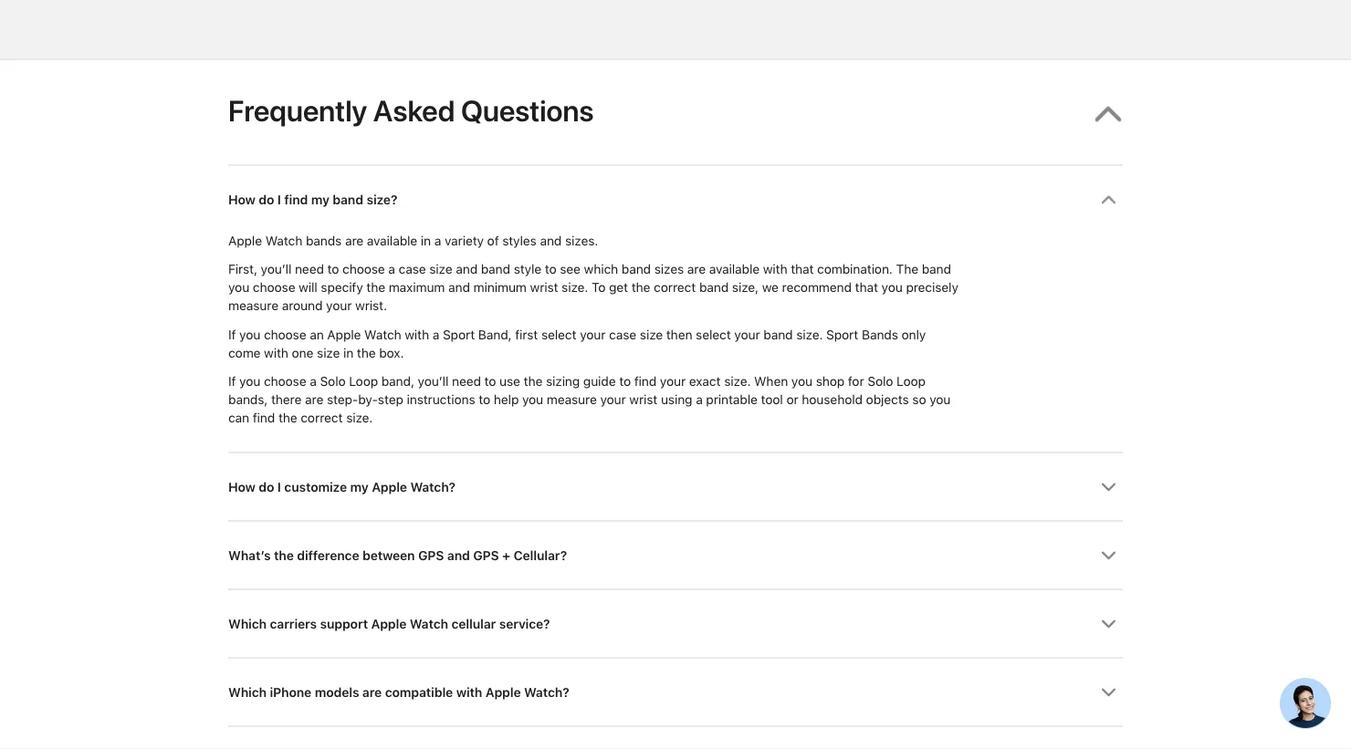 Task type: describe. For each thing, give the bounding box(es) containing it.
you up bands,
[[239, 374, 261, 389]]

come
[[228, 345, 261, 361]]

then
[[667, 327, 693, 342]]

size inside first, you'll need to choose a case size and band style to see which band sizes are available with that combination. the band you choose will specify the maximum and minimum wrist size. to get the correct band size, we recommend that you precisely measure around your wrist.
[[430, 262, 453, 277]]

which
[[584, 262, 619, 277]]

step
[[378, 392, 404, 407]]

only
[[902, 327, 927, 342]]

choose up around
[[253, 280, 295, 296]]

iphone
[[270, 685, 312, 701]]

and left minimum
[[449, 280, 470, 296]]

frequently
[[228, 94, 368, 128]]

band up precisely
[[922, 262, 952, 277]]

asked
[[373, 94, 455, 128]]

choose up specify
[[343, 262, 385, 277]]

you'll inside if you choose a solo loop band, you'll need to use the sizing guide to find your exact size. when you shop for solo loop bands, there are step-by-step instructions to help you measure your wrist using a printable tool or household objects so you can find the correct size.
[[418, 374, 449, 389]]

see
[[560, 262, 581, 277]]

2 gps from the left
[[473, 548, 499, 564]]

which for which carriers support apple watch cellular service?
[[228, 617, 267, 632]]

need inside if you choose a solo loop band, you'll need to use the sizing guide to find your exact size. when you shop for solo loop bands, there are step-by-step instructions to help you measure your wrist using a printable tool or household objects so you can find the correct size.
[[452, 374, 481, 389]]

frequently asked questions
[[228, 94, 594, 128]]

need inside first, you'll need to choose a case size and band style to see which band sizes are available with that combination. the band you choose will specify the maximum and minimum wrist size. to get the correct band size, we recommend that you precisely measure around your wrist.
[[295, 262, 324, 277]]

chevrondown image for how do i customize my apple watch?
[[1102, 480, 1117, 496]]

first
[[515, 327, 538, 342]]

bands
[[306, 233, 342, 249]]

a left variety
[[435, 233, 441, 249]]

are inside first, you'll need to choose a case size and band style to see which band sizes are available with that combination. the band you choose will specify the maximum and minimum wrist size. to get the correct band size, we recommend that you precisely measure around your wrist.
[[688, 262, 706, 277]]

0 vertical spatial available
[[367, 233, 418, 249]]

how do i find my band size? button
[[228, 166, 1124, 233]]

so
[[913, 392, 927, 407]]

which iphone models are compatible with apple watch? button
[[228, 659, 1124, 727]]

how do i find my band size?
[[228, 192, 398, 207]]

chevrondown image for how do i find my band size?
[[1102, 192, 1117, 208]]

compatible
[[385, 685, 453, 701]]

in inside if you choose an apple watch with a sport band, first select your case size then select your band size. sport bands only come with one size in the box.
[[343, 345, 354, 361]]

support
[[320, 617, 368, 632]]

household
[[802, 392, 863, 407]]

i for customize
[[278, 480, 281, 495]]

your up "using"
[[660, 374, 686, 389]]

styles
[[503, 233, 537, 249]]

frequently asked questions button
[[228, 60, 1124, 165]]

specify
[[321, 280, 363, 296]]

when
[[755, 374, 788, 389]]

you down the
[[882, 280, 903, 296]]

and inside dropdown button
[[447, 548, 470, 564]]

are right bands
[[345, 233, 364, 249]]

what's
[[228, 548, 271, 564]]

available inside first, you'll need to choose a case size and band style to see which band sizes are available with that combination. the band you choose will specify the maximum and minimum wrist size. to get the correct band size, we recommend that you precisely measure around your wrist.
[[709, 262, 760, 277]]

instructions
[[407, 392, 476, 407]]

the down there at the left of page
[[279, 410, 297, 426]]

we
[[763, 280, 779, 296]]

a down exact
[[696, 392, 703, 407]]

0 horizontal spatial that
[[791, 262, 814, 277]]

step-
[[327, 392, 358, 407]]

you inside if you choose an apple watch with a sport band, first select your case size then select your band size. sport bands only come with one size in the box.
[[239, 327, 261, 342]]

to left help
[[479, 392, 491, 407]]

watch? inside dropdown button
[[411, 480, 456, 495]]

shop
[[816, 374, 845, 389]]

questions
[[461, 94, 594, 128]]

how for how do i customize my apple watch?
[[228, 480, 256, 495]]

apple watch bands are available in a variety of styles and sizes.
[[228, 233, 599, 249]]

0 horizontal spatial watch
[[266, 233, 303, 249]]

list containing how do i find my band size?
[[228, 165, 1124, 750]]

variety
[[445, 233, 484, 249]]

first,
[[228, 262, 257, 277]]

box.
[[379, 345, 404, 361]]

size. inside if you choose an apple watch with a sport band, first select your case size then select your band size. sport bands only come with one size in the box.
[[797, 327, 823, 342]]

your down 'guide'
[[601, 392, 626, 407]]

0 horizontal spatial find
[[253, 410, 275, 426]]

band,
[[478, 327, 512, 342]]

between
[[363, 548, 415, 564]]

1 horizontal spatial that
[[856, 280, 879, 296]]

band inside if you choose an apple watch with a sport band, first select your case size then select your band size. sport bands only come with one size in the box.
[[764, 327, 793, 342]]

2 horizontal spatial size
[[640, 327, 663, 342]]

+
[[503, 548, 511, 564]]

objects
[[867, 392, 909, 407]]

are inside which iphone models are compatible with apple watch? dropdown button
[[363, 685, 382, 701]]

for
[[848, 374, 865, 389]]

using
[[661, 392, 693, 407]]

use
[[500, 374, 521, 389]]

which carriers support apple watch cellular service?
[[228, 617, 550, 632]]

how do i customize my apple watch?
[[228, 480, 456, 495]]

size. up printable
[[725, 374, 751, 389]]

1 sport from the left
[[443, 327, 475, 342]]

size,
[[732, 280, 759, 296]]

guide
[[584, 374, 616, 389]]

to left "see"
[[545, 262, 557, 277]]

are inside if you choose a solo loop band, you'll need to use the sizing guide to find your exact size. when you shop for solo loop bands, there are step-by-step instructions to help you measure your wrist using a printable tool or household objects so you can find the correct size.
[[305, 392, 324, 407]]

bands
[[862, 327, 899, 342]]

case inside if you choose an apple watch with a sport band, first select your case size then select your band size. sport bands only come with one size in the box.
[[609, 327, 637, 342]]

2 vertical spatial size
[[317, 345, 340, 361]]

difference
[[297, 548, 359, 564]]

band left 'size,'
[[700, 280, 729, 296]]

sizing
[[546, 374, 580, 389]]

apple inside dropdown button
[[372, 480, 407, 495]]

1 loop from the left
[[349, 374, 378, 389]]

the inside if you choose an apple watch with a sport band, first select your case size then select your band size. sport bands only come with one size in the box.
[[357, 345, 376, 361]]

you'll inside first, you'll need to choose a case size and band style to see which band sizes are available with that combination. the band you choose will specify the maximum and minimum wrist size. to get the correct band size, we recommend that you precisely measure around your wrist.
[[261, 262, 292, 277]]

a down the one
[[310, 374, 317, 389]]

if you choose an apple watch with a sport band, first select your case size then select your band size. sport bands only come with one size in the box.
[[228, 327, 927, 361]]

exact
[[689, 374, 721, 389]]

what's the difference between gps and gps + cellular?
[[228, 548, 567, 564]]

carriers
[[270, 617, 317, 632]]

0 vertical spatial in
[[421, 233, 431, 249]]

first, you'll need to choose a case size and band style to see which band sizes are available with that combination. the band you choose will specify the maximum and minimum wrist size. to get the correct band size, we recommend that you precisely measure around your wrist.
[[228, 262, 959, 314]]

1 select from the left
[[542, 327, 577, 342]]

cellular
[[452, 617, 496, 632]]

2 sport from the left
[[827, 327, 859, 342]]

choose inside if you choose a solo loop band, you'll need to use the sizing guide to find your exact size. when you shop for solo loop bands, there are step-by-step instructions to help you measure your wrist using a printable tool or household objects so you can find the correct size.
[[264, 374, 306, 389]]

choose inside if you choose an apple watch with a sport band, first select your case size then select your band size. sport bands only come with one size in the box.
[[264, 327, 306, 342]]

size. down by-
[[346, 410, 373, 426]]

the right use
[[524, 374, 543, 389]]

which for which iphone models are compatible with apple watch?
[[228, 685, 267, 701]]



Task type: locate. For each thing, give the bounding box(es) containing it.
0 vertical spatial watch
[[266, 233, 303, 249]]

the
[[367, 280, 385, 296], [632, 280, 651, 296], [357, 345, 376, 361], [524, 374, 543, 389], [279, 410, 297, 426], [274, 548, 294, 564]]

in
[[421, 233, 431, 249], [343, 345, 354, 361]]

1 i from the top
[[278, 192, 281, 207]]

wrist down style
[[530, 280, 559, 296]]

0 vertical spatial watch?
[[411, 480, 456, 495]]

watch? down service?
[[524, 685, 570, 701]]

2 select from the left
[[696, 327, 731, 342]]

which carriers support apple watch cellular service? button
[[228, 591, 1124, 658]]

watch up box.
[[364, 327, 402, 342]]

watch? inside dropdown button
[[524, 685, 570, 701]]

case inside first, you'll need to choose a case size and band style to see which band sizes are available with that combination. the band you choose will specify the maximum and minimum wrist size. to get the correct band size, we recommend that you precisely measure around your wrist.
[[399, 262, 426, 277]]

chevrondown image inside which iphone models are compatible with apple watch? dropdown button
[[1102, 686, 1117, 701]]

gps right between
[[418, 548, 444, 564]]

watch?
[[411, 480, 456, 495], [524, 685, 570, 701]]

cellular?
[[514, 548, 567, 564]]

2 horizontal spatial watch
[[410, 617, 448, 632]]

do for customize
[[259, 480, 274, 495]]

i down frequently
[[278, 192, 281, 207]]

0 horizontal spatial case
[[399, 262, 426, 277]]

or
[[787, 392, 799, 407]]

band left the size?
[[333, 192, 363, 207]]

are
[[345, 233, 364, 249], [688, 262, 706, 277], [305, 392, 324, 407], [363, 685, 382, 701]]

an
[[310, 327, 324, 342]]

0 horizontal spatial available
[[367, 233, 418, 249]]

measure inside first, you'll need to choose a case size and band style to see which band sizes are available with that combination. the band you choose will specify the maximum and minimum wrist size. to get the correct band size, we recommend that you precisely measure around your wrist.
[[228, 298, 279, 314]]

you right help
[[522, 392, 544, 407]]

1 horizontal spatial watch
[[364, 327, 402, 342]]

0 horizontal spatial need
[[295, 262, 324, 277]]

2 how from the top
[[228, 480, 256, 495]]

you'll
[[261, 262, 292, 277], [418, 374, 449, 389]]

maximum
[[389, 280, 445, 296]]

1 gps from the left
[[418, 548, 444, 564]]

size. down recommend
[[797, 327, 823, 342]]

i
[[278, 192, 281, 207], [278, 480, 281, 495]]

a up maximum
[[389, 262, 395, 277]]

a inside first, you'll need to choose a case size and band style to see which band sizes are available with that combination. the band you choose will specify the maximum and minimum wrist size. to get the correct band size, we recommend that you precisely measure around your wrist.
[[389, 262, 395, 277]]

select
[[542, 327, 577, 342], [696, 327, 731, 342]]

watch inside dropdown button
[[410, 617, 448, 632]]

are right there at the left of page
[[305, 392, 324, 407]]

1 vertical spatial measure
[[547, 392, 597, 407]]

to up specify
[[327, 262, 339, 277]]

solo up step-
[[320, 374, 346, 389]]

your down 'size,'
[[735, 327, 761, 342]]

are right sizes
[[688, 262, 706, 277]]

1 vertical spatial need
[[452, 374, 481, 389]]

of
[[487, 233, 499, 249]]

find inside dropdown button
[[284, 192, 308, 207]]

0 vertical spatial which
[[228, 617, 267, 632]]

1 horizontal spatial find
[[284, 192, 308, 207]]

1 horizontal spatial need
[[452, 374, 481, 389]]

list item containing how do i find my band size?
[[228, 165, 1124, 453]]

how up 'first,'
[[228, 192, 256, 207]]

how inside dropdown button
[[228, 192, 256, 207]]

bands,
[[228, 392, 268, 407]]

band inside dropdown button
[[333, 192, 363, 207]]

correct
[[654, 280, 696, 296], [301, 410, 343, 426]]

size. down "see"
[[562, 280, 589, 296]]

1 vertical spatial my
[[350, 480, 369, 495]]

1 chevrondown image from the top
[[1102, 192, 1117, 208]]

choose up the one
[[264, 327, 306, 342]]

i inside dropdown button
[[278, 192, 281, 207]]

minimum
[[474, 280, 527, 296]]

0 horizontal spatial sport
[[443, 327, 475, 342]]

measure inside if you choose a solo loop band, you'll need to use the sizing guide to find your exact size. when you shop for solo loop bands, there are step-by-step instructions to help you measure your wrist using a printable tool or household objects so you can find the correct size.
[[547, 392, 597, 407]]

and left sizes.
[[540, 233, 562, 249]]

you'll up instructions
[[418, 374, 449, 389]]

size?
[[367, 192, 398, 207]]

how do i customize my apple watch? button
[[228, 454, 1124, 521]]

get
[[609, 280, 628, 296]]

1 horizontal spatial sport
[[827, 327, 859, 342]]

wrist left "using"
[[630, 392, 658, 407]]

i for find
[[278, 192, 281, 207]]

1 vertical spatial if
[[228, 374, 236, 389]]

around
[[282, 298, 323, 314]]

0 vertical spatial i
[[278, 192, 281, 207]]

1 horizontal spatial gps
[[473, 548, 499, 564]]

my inside dropdown button
[[311, 192, 330, 207]]

sizes
[[655, 262, 684, 277]]

that up recommend
[[791, 262, 814, 277]]

1 vertical spatial you'll
[[418, 374, 449, 389]]

printable
[[706, 392, 758, 407]]

list
[[228, 165, 1124, 750]]

case down get
[[609, 327, 637, 342]]

with up we
[[763, 262, 788, 277]]

1 horizontal spatial available
[[709, 262, 760, 277]]

my right "customize"
[[350, 480, 369, 495]]

apple up 'first,'
[[228, 233, 262, 249]]

with down maximum
[[405, 327, 429, 342]]

in left variety
[[421, 233, 431, 249]]

measure
[[228, 298, 279, 314], [547, 392, 597, 407]]

with
[[763, 262, 788, 277], [405, 327, 429, 342], [264, 345, 289, 361], [456, 685, 483, 701]]

1 vertical spatial watch
[[364, 327, 402, 342]]

0 vertical spatial size
[[430, 262, 453, 277]]

2 i from the top
[[278, 480, 281, 495]]

your
[[326, 298, 352, 314], [580, 327, 606, 342], [735, 327, 761, 342], [660, 374, 686, 389], [601, 392, 626, 407]]

wrist inside first, you'll need to choose a case size and band style to see which band sizes are available with that combination. the band you choose will specify the maximum and minimum wrist size. to get the correct band size, we recommend that you precisely measure around your wrist.
[[530, 280, 559, 296]]

if up bands,
[[228, 374, 236, 389]]

1 vertical spatial in
[[343, 345, 354, 361]]

measure down "sizing"
[[547, 392, 597, 407]]

gps
[[418, 548, 444, 564], [473, 548, 499, 564]]

find down bands,
[[253, 410, 275, 426]]

what's the difference between gps and gps + cellular? button
[[228, 522, 1124, 590]]

need up instructions
[[452, 374, 481, 389]]

size. inside first, you'll need to choose a case size and band style to see which band sizes are available with that combination. the band you choose will specify the maximum and minimum wrist size. to get the correct band size, we recommend that you precisely measure around your wrist.
[[562, 280, 589, 296]]

1 vertical spatial watch?
[[524, 685, 570, 701]]

1 solo from the left
[[320, 374, 346, 389]]

you down 'first,'
[[228, 280, 249, 296]]

and left +
[[447, 548, 470, 564]]

0 horizontal spatial you'll
[[261, 262, 292, 277]]

to left use
[[485, 374, 496, 389]]

0 horizontal spatial watch?
[[411, 480, 456, 495]]

models
[[315, 685, 359, 701]]

the inside dropdown button
[[274, 548, 294, 564]]

chevrondown image for what's the difference between gps and gps + cellular?
[[1102, 549, 1117, 564]]

correct down step-
[[301, 410, 343, 426]]

1 horizontal spatial solo
[[868, 374, 894, 389]]

apple down service?
[[486, 685, 521, 701]]

you right 'so'
[[930, 392, 951, 407]]

and down variety
[[456, 262, 478, 277]]

in left box.
[[343, 345, 354, 361]]

1 horizontal spatial case
[[609, 327, 637, 342]]

there
[[271, 392, 302, 407]]

band up get
[[622, 262, 651, 277]]

solo
[[320, 374, 346, 389], [868, 374, 894, 389]]

to right 'guide'
[[620, 374, 631, 389]]

gps left +
[[473, 548, 499, 564]]

do for find
[[259, 192, 274, 207]]

to
[[592, 280, 606, 296]]

chevrondown image for which iphone models are compatible with apple watch?
[[1102, 686, 1117, 701]]

apple inside if you choose an apple watch with a sport band, first select your case size then select your band size. sport bands only come with one size in the box.
[[327, 327, 361, 342]]

0 horizontal spatial correct
[[301, 410, 343, 426]]

wrist.
[[355, 298, 387, 314]]

band up minimum
[[481, 262, 511, 277]]

you up come
[[239, 327, 261, 342]]

watch left bands
[[266, 233, 303, 249]]

1 vertical spatial available
[[709, 262, 760, 277]]

0 horizontal spatial loop
[[349, 374, 378, 389]]

recommend
[[782, 280, 852, 296]]

band,
[[382, 374, 415, 389]]

case up maximum
[[399, 262, 426, 277]]

select right then
[[696, 327, 731, 342]]

1 horizontal spatial loop
[[897, 374, 926, 389]]

0 vertical spatial case
[[399, 262, 426, 277]]

will
[[299, 280, 318, 296]]

1 if from the top
[[228, 327, 236, 342]]

do inside dropdown button
[[259, 480, 274, 495]]

1 horizontal spatial in
[[421, 233, 431, 249]]

0 horizontal spatial in
[[343, 345, 354, 361]]

watch
[[266, 233, 303, 249], [364, 327, 402, 342], [410, 617, 448, 632]]

chevrondown image
[[1102, 192, 1117, 208], [1102, 480, 1117, 496], [1102, 549, 1117, 564], [1102, 686, 1117, 701]]

0 horizontal spatial solo
[[320, 374, 346, 389]]

2 which from the top
[[228, 685, 267, 701]]

your down specify
[[326, 298, 352, 314]]

loop up 'so'
[[897, 374, 926, 389]]

service?
[[499, 617, 550, 632]]

watch left cellular
[[410, 617, 448, 632]]

if inside if you choose an apple watch with a sport band, first select your case size then select your band size. sport bands only come with one size in the box.
[[228, 327, 236, 342]]

solo up objects at the right bottom
[[868, 374, 894, 389]]

1 how from the top
[[228, 192, 256, 207]]

if up come
[[228, 327, 236, 342]]

the up wrist.
[[367, 280, 385, 296]]

if
[[228, 327, 236, 342], [228, 374, 236, 389]]

loop up by-
[[349, 374, 378, 389]]

correct down sizes
[[654, 280, 696, 296]]

that
[[791, 262, 814, 277], [856, 280, 879, 296]]

do inside dropdown button
[[259, 192, 274, 207]]

if for if you choose a solo loop band, you'll need to use the sizing guide to find your exact size. when you shop for solo loop bands, there are step-by-step instructions to help you measure your wrist using a printable tool or household objects so you can find the correct size.
[[228, 374, 236, 389]]

how for how do i find my band size?
[[228, 192, 256, 207]]

0 vertical spatial wrist
[[530, 280, 559, 296]]

1 which from the top
[[228, 617, 267, 632]]

size.
[[562, 280, 589, 296], [797, 327, 823, 342], [725, 374, 751, 389], [346, 410, 373, 426]]

which left carriers
[[228, 617, 267, 632]]

that down combination.
[[856, 280, 879, 296]]

if you choose a solo loop band, you'll need to use the sizing guide to find your exact size. when you shop for solo loop bands, there are step-by-step instructions to help you measure your wrist using a printable tool or household objects so you can find the correct size.
[[228, 374, 951, 426]]

2 vertical spatial watch
[[410, 617, 448, 632]]

0 horizontal spatial wrist
[[530, 280, 559, 296]]

apple right support
[[371, 617, 407, 632]]

0 horizontal spatial gps
[[418, 548, 444, 564]]

i inside dropdown button
[[278, 480, 281, 495]]

my for band
[[311, 192, 330, 207]]

1 vertical spatial correct
[[301, 410, 343, 426]]

chevrondown image inside how do i customize my apple watch? dropdown button
[[1102, 480, 1117, 496]]

my up bands
[[311, 192, 330, 207]]

apple right an
[[327, 327, 361, 342]]

0 vertical spatial my
[[311, 192, 330, 207]]

a
[[435, 233, 441, 249], [389, 262, 395, 277], [433, 327, 440, 342], [310, 374, 317, 389], [696, 392, 703, 407]]

0 horizontal spatial size
[[317, 345, 340, 361]]

how inside dropdown button
[[228, 480, 256, 495]]

you up or
[[792, 374, 813, 389]]

sport left the bands
[[827, 327, 859, 342]]

the right get
[[632, 280, 651, 296]]

1 do from the top
[[259, 192, 274, 207]]

1 horizontal spatial size
[[430, 262, 453, 277]]

watch inside if you choose an apple watch with a sport band, first select your case size then select your band size. sport bands only come with one size in the box.
[[364, 327, 402, 342]]

my
[[311, 192, 330, 207], [350, 480, 369, 495]]

1 horizontal spatial watch?
[[524, 685, 570, 701]]

1 horizontal spatial correct
[[654, 280, 696, 296]]

size left then
[[640, 327, 663, 342]]

size down an
[[317, 345, 340, 361]]

1 vertical spatial how
[[228, 480, 256, 495]]

2 if from the top
[[228, 374, 236, 389]]

list item
[[228, 165, 1124, 453]]

my for apple
[[350, 480, 369, 495]]

1 vertical spatial case
[[609, 327, 637, 342]]

correct inside if you choose a solo loop band, you'll need to use the sizing guide to find your exact size. when you shop for solo loop bands, there are step-by-step instructions to help you measure your wrist using a printable tool or household objects so you can find the correct size.
[[301, 410, 343, 426]]

0 horizontal spatial select
[[542, 327, 577, 342]]

band
[[333, 192, 363, 207], [481, 262, 511, 277], [622, 262, 651, 277], [922, 262, 952, 277], [700, 280, 729, 296], [764, 327, 793, 342]]

choose up there at the left of page
[[264, 374, 306, 389]]

0 vertical spatial how
[[228, 192, 256, 207]]

2 horizontal spatial find
[[635, 374, 657, 389]]

3 chevrondown image from the top
[[1102, 549, 1117, 564]]

1 vertical spatial size
[[640, 327, 663, 342]]

0 vertical spatial do
[[259, 192, 274, 207]]

0 vertical spatial that
[[791, 262, 814, 277]]

can
[[228, 410, 249, 426]]

my inside dropdown button
[[350, 480, 369, 495]]

by-
[[358, 392, 378, 407]]

if for if you choose an apple watch with a sport band, first select your case size then select your band size. sport bands only come with one size in the box.
[[228, 327, 236, 342]]

2 solo from the left
[[868, 374, 894, 389]]

1 horizontal spatial wrist
[[630, 392, 658, 407]]

combination.
[[818, 262, 893, 277]]

1 horizontal spatial my
[[350, 480, 369, 495]]

precisely
[[907, 280, 959, 296]]

need
[[295, 262, 324, 277], [452, 374, 481, 389]]

how up what's
[[228, 480, 256, 495]]

loop
[[349, 374, 378, 389], [897, 374, 926, 389]]

band up 'when' on the right
[[764, 327, 793, 342]]

1 horizontal spatial you'll
[[418, 374, 449, 389]]

which
[[228, 617, 267, 632], [228, 685, 267, 701]]

1 horizontal spatial select
[[696, 327, 731, 342]]

sizes.
[[565, 233, 599, 249]]

chevrondown image inside what's the difference between gps and gps + cellular? dropdown button
[[1102, 549, 1117, 564]]

find up bands
[[284, 192, 308, 207]]

4 chevrondown image from the top
[[1102, 686, 1117, 701]]

measure down 'first,'
[[228, 298, 279, 314]]

correct inside first, you'll need to choose a case size and band style to see which band sizes are available with that combination. the band you choose will specify the maximum and minimum wrist size. to get the correct band size, we recommend that you precisely measure around your wrist.
[[654, 280, 696, 296]]

select right first
[[542, 327, 577, 342]]

0 horizontal spatial measure
[[228, 298, 279, 314]]

you'll right 'first,'
[[261, 262, 292, 277]]

the left box.
[[357, 345, 376, 361]]

do
[[259, 192, 274, 207], [259, 480, 274, 495]]

if inside if you choose a solo loop band, you'll need to use the sizing guide to find your exact size. when you shop for solo loop bands, there are step-by-step instructions to help you measure your wrist using a printable tool or household objects so you can find the correct size.
[[228, 374, 236, 389]]

your inside first, you'll need to choose a case size and band style to see which band sizes are available with that combination. the band you choose will specify the maximum and minimum wrist size. to get the correct band size, we recommend that you precisely measure around your wrist.
[[326, 298, 352, 314]]

2 vertical spatial find
[[253, 410, 275, 426]]

your down first, you'll need to choose a case size and band style to see which band sizes are available with that combination. the band you choose will specify the maximum and minimum wrist size. to get the correct band size, we recommend that you precisely measure around your wrist.
[[580, 327, 606, 342]]

with left the one
[[264, 345, 289, 361]]

chevrondown image inside how do i find my band size? dropdown button
[[1102, 192, 1117, 208]]

customize
[[284, 480, 347, 495]]

i left "customize"
[[278, 480, 281, 495]]

style
[[514, 262, 542, 277]]

with inside first, you'll need to choose a case size and band style to see which band sizes are available with that combination. the band you choose will specify the maximum and minimum wrist size. to get the correct band size, we recommend that you precisely measure around your wrist.
[[763, 262, 788, 277]]

apple up between
[[372, 480, 407, 495]]

a inside if you choose an apple watch with a sport band, first select your case size then select your band size. sport bands only come with one size in the box.
[[433, 327, 440, 342]]

size up maximum
[[430, 262, 453, 277]]

one
[[292, 345, 314, 361]]

available up 'size,'
[[709, 262, 760, 277]]

0 vertical spatial find
[[284, 192, 308, 207]]

1 horizontal spatial measure
[[547, 392, 597, 407]]

1 vertical spatial wrist
[[630, 392, 658, 407]]

2 loop from the left
[[897, 374, 926, 389]]

0 vertical spatial measure
[[228, 298, 279, 314]]

2 chevrondown image from the top
[[1102, 480, 1117, 496]]

wrist inside if you choose a solo loop band, you'll need to use the sizing guide to find your exact size. when you shop for solo loop bands, there are step-by-step instructions to help you measure your wrist using a printable tool or household objects so you can find the correct size.
[[630, 392, 658, 407]]

find right 'guide'
[[635, 374, 657, 389]]

1 vertical spatial find
[[635, 374, 657, 389]]

apple
[[228, 233, 262, 249], [327, 327, 361, 342], [372, 480, 407, 495], [371, 617, 407, 632], [486, 685, 521, 701]]

0 vertical spatial correct
[[654, 280, 696, 296]]

1 vertical spatial i
[[278, 480, 281, 495]]

need up will
[[295, 262, 324, 277]]

0 vertical spatial need
[[295, 262, 324, 277]]

1 vertical spatial that
[[856, 280, 879, 296]]

wrist
[[530, 280, 559, 296], [630, 392, 658, 407]]

0 horizontal spatial my
[[311, 192, 330, 207]]

with inside dropdown button
[[456, 685, 483, 701]]

watch? up what's the difference between gps and gps + cellular?
[[411, 480, 456, 495]]

help
[[494, 392, 519, 407]]

0 vertical spatial if
[[228, 327, 236, 342]]

you
[[228, 280, 249, 296], [882, 280, 903, 296], [239, 327, 261, 342], [239, 374, 261, 389], [792, 374, 813, 389], [522, 392, 544, 407], [930, 392, 951, 407]]

size
[[430, 262, 453, 277], [640, 327, 663, 342], [317, 345, 340, 361]]

which iphone models are compatible with apple watch?
[[228, 685, 570, 701]]

1 vertical spatial which
[[228, 685, 267, 701]]

tool
[[761, 392, 783, 407]]

1 vertical spatial do
[[259, 480, 274, 495]]

0 vertical spatial you'll
[[261, 262, 292, 277]]

2 do from the top
[[259, 480, 274, 495]]

chevrondown image
[[1102, 617, 1117, 633]]

the
[[897, 262, 919, 277]]

which left iphone
[[228, 685, 267, 701]]



Task type: vqa. For each thing, say whether or not it's contained in the screenshot.
"fast"
no



